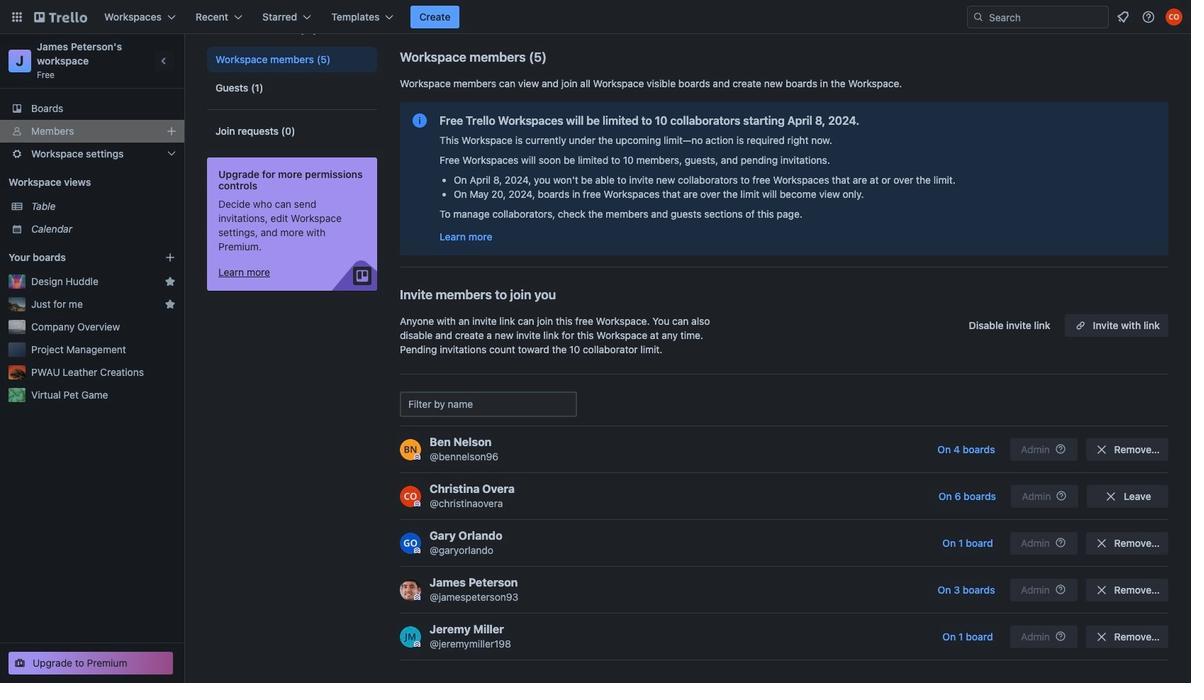 Task type: describe. For each thing, give the bounding box(es) containing it.
0 horizontal spatial christina overa (christinaovera) image
[[400, 486, 421, 507]]

this member is an admin of this workspace. image for james peterson (jamespeterson93) image
[[414, 594, 421, 600]]

ben nelson (bennelson96) image
[[400, 439, 421, 460]]

this member is an admin of this workspace. image for ben nelson (bennelson96) icon
[[414, 454, 421, 460]]

this member is an admin of this workspace. image for jeremy miller (jeremymiller198) icon
[[414, 641, 421, 647]]

primary element
[[0, 0, 1192, 34]]

search image
[[973, 11, 985, 23]]

your boards with 6 items element
[[9, 249, 143, 266]]



Task type: locate. For each thing, give the bounding box(es) containing it.
0 vertical spatial this member is an admin of this workspace. image
[[414, 454, 421, 460]]

back to home image
[[34, 6, 87, 28]]

Filter by name text field
[[400, 392, 577, 417]]

james peterson (jamespeterson93) image
[[400, 579, 421, 600]]

jeremy miller (jeremymiller198) image
[[400, 626, 421, 647]]

2 this member is an admin of this workspace. image from the top
[[414, 641, 421, 647]]

this member is an admin of this workspace. image
[[414, 500, 421, 507], [414, 547, 421, 554], [414, 594, 421, 600]]

this member is an admin of this workspace. image up jeremy miller (jeremymiller198) icon
[[414, 594, 421, 600]]

0 notifications image
[[1115, 9, 1132, 26]]

0 vertical spatial christina overa (christinaovera) image
[[1166, 9, 1183, 26]]

gary orlando (garyorlando) image
[[400, 532, 421, 554]]

add board image
[[165, 252, 176, 263]]

this member is an admin of this workspace. image up gary orlando (garyorlando) image
[[414, 500, 421, 507]]

this member is an admin of this workspace. image
[[414, 454, 421, 460], [414, 641, 421, 647]]

1 horizontal spatial christina overa (christinaovera) image
[[1166, 9, 1183, 26]]

this member is an admin of this workspace. image for the left christina overa (christinaovera) image
[[414, 500, 421, 507]]

1 vertical spatial christina overa (christinaovera) image
[[400, 486, 421, 507]]

3 this member is an admin of this workspace. image from the top
[[414, 594, 421, 600]]

starred icon image
[[165, 276, 176, 287], [165, 299, 176, 310]]

christina overa (christinaovera) image down ben nelson (bennelson96) icon
[[400, 486, 421, 507]]

2 this member is an admin of this workspace. image from the top
[[414, 547, 421, 554]]

1 vertical spatial starred icon image
[[165, 299, 176, 310]]

christina overa (christinaovera) image right open information menu image at top
[[1166, 9, 1183, 26]]

1 this member is an admin of this workspace. image from the top
[[414, 500, 421, 507]]

christina overa (christinaovera) image
[[1166, 9, 1183, 26], [400, 486, 421, 507]]

open information menu image
[[1142, 10, 1156, 24]]

0 vertical spatial starred icon image
[[165, 276, 176, 287]]

2 vertical spatial this member is an admin of this workspace. image
[[414, 594, 421, 600]]

1 starred icon image from the top
[[165, 276, 176, 287]]

1 vertical spatial this member is an admin of this workspace. image
[[414, 641, 421, 647]]

2 starred icon image from the top
[[165, 299, 176, 310]]

workspace navigation collapse icon image
[[155, 51, 174, 71]]

1 vertical spatial this member is an admin of this workspace. image
[[414, 547, 421, 554]]

0 vertical spatial this member is an admin of this workspace. image
[[414, 500, 421, 507]]

Search field
[[985, 7, 1109, 27]]

1 this member is an admin of this workspace. image from the top
[[414, 454, 421, 460]]

this member is an admin of this workspace. image up james peterson (jamespeterson93) image
[[414, 547, 421, 554]]

this member is an admin of this workspace. image for gary orlando (garyorlando) image
[[414, 547, 421, 554]]



Task type: vqa. For each thing, say whether or not it's contained in the screenshot.
Template Board image
no



